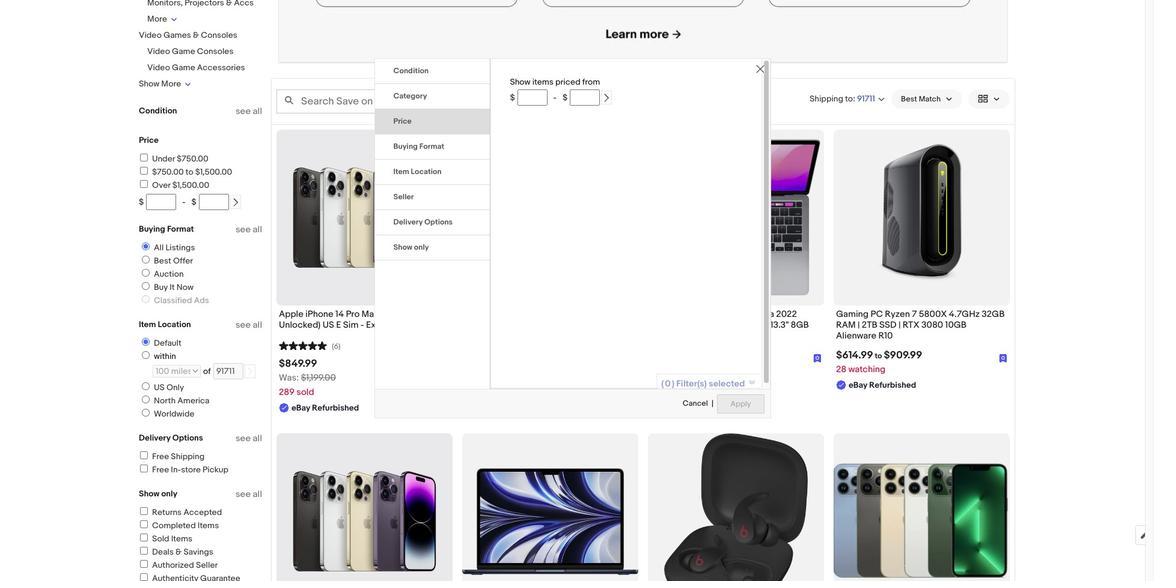 Task type: locate. For each thing, give the bounding box(es) containing it.
was: up 289
[[279, 373, 299, 384]]

4 all from the top
[[253, 433, 262, 445]]

buying up all listings option
[[139, 224, 165, 234]]

free left shipping in the bottom of the page
[[465, 368, 483, 379]]

$1,500.00 down the $750.00 to $1,500.00
[[172, 180, 209, 191]]

1 vertical spatial items
[[171, 534, 192, 545]]

2 all from the top
[[253, 224, 262, 236]]

shipping
[[485, 368, 520, 379]]

sold inside $849.99 was: $1,199.00 289 sold
[[297, 387, 314, 399]]

us only link
[[137, 383, 186, 393]]

0 vertical spatial to
[[186, 167, 193, 177]]

1 vertical spatial seller
[[196, 561, 218, 571]]

0 vertical spatial items
[[198, 521, 219, 531]]

ssd inside gaming pc ryzen 7 5800x 4.7ghz 32gb ram | 2tb ssd | rtx 3080 10gb alienware r10
[[880, 320, 897, 331]]

0 horizontal spatial item location
[[139, 320, 191, 330]]

buying format
[[393, 142, 444, 151], [139, 224, 194, 234]]

3080
[[922, 320, 943, 331]]

video
[[139, 30, 162, 40], [147, 46, 170, 57], [147, 63, 170, 73]]

items for completed items
[[198, 521, 219, 531]]

game down video game consoles link
[[172, 63, 195, 73]]

accepted
[[184, 508, 222, 518]]

32gb
[[982, 309, 1005, 320]]

$750.00 up the $750.00 to $1,500.00
[[177, 154, 208, 164]]

see for condition
[[236, 106, 251, 117]]

2 vertical spatial free
[[152, 465, 169, 476]]

see all for condition
[[236, 106, 262, 117]]

ebay for $169.00
[[477, 384, 496, 394]]

refurbished for $169.00
[[498, 384, 545, 394]]

0 horizontal spatial &
[[176, 548, 182, 558]]

apple inside apple iphone 14 pro max 256gb ( unlocked)  us e sim - excellent
[[279, 309, 304, 320]]

apple for apple iphone 14 pro max 256gb ( unlocked)  us e sim - excellent
[[279, 309, 304, 320]]

ebay refurbished down shipping in the bottom of the page
[[477, 384, 545, 394]]

0 vertical spatial format
[[420, 142, 444, 151]]

Free Shipping checkbox
[[140, 452, 148, 460]]

pc left i7,
[[564, 309, 576, 320]]

0 vertical spatial item location
[[393, 167, 442, 177]]

pro right chip
[[718, 309, 732, 320]]

apple for apple macbook pro mneh3ll/a 2022 apple m2 chip   10gpu/8cpu 13.3" 8gb 256gb ssd
[[650, 309, 675, 320]]

- down show items priced from
[[553, 92, 557, 103]]

1 horizontal spatial price
[[393, 117, 412, 126]]

wifi
[[600, 320, 617, 331]]

0 vertical spatial options
[[424, 218, 453, 227]]

ebay down 289
[[292, 403, 310, 414]]

954
[[650, 379, 667, 390]]

0 vertical spatial $1,500.00
[[195, 167, 232, 177]]

28
[[836, 365, 847, 376]]

item
[[393, 167, 409, 177], [139, 320, 156, 330]]

- right sim
[[361, 320, 364, 331]]

was: up 954
[[650, 365, 670, 376]]

refurbished down shipping in the bottom of the page
[[498, 384, 545, 394]]

us left e
[[323, 320, 334, 331]]

1 vertical spatial item location
[[139, 320, 191, 330]]

free inside $169.00 $982.86 free shipping
[[465, 368, 483, 379]]

1 vertical spatial free
[[152, 452, 169, 462]]

0 horizontal spatial sold
[[297, 387, 314, 399]]

$ left minimum value text field
[[510, 92, 515, 103]]

1 horizontal spatial ssd
[[880, 320, 897, 331]]

1 vertical spatial options
[[172, 433, 203, 444]]

0 vertical spatial delivery
[[393, 218, 423, 227]]

0 vertical spatial game
[[172, 46, 195, 57]]

see all button for condition
[[236, 106, 262, 117]]

1 vertical spatial video
[[147, 46, 170, 57]]

buying inside tab list
[[393, 142, 418, 151]]

1 horizontal spatial pc
[[871, 309, 883, 320]]

$909.99
[[884, 350, 922, 362]]

buying down category
[[393, 142, 418, 151]]

| left 2tb
[[858, 320, 860, 331]]

1 horizontal spatial sold
[[669, 379, 686, 390]]

256gb inside apple iphone 14 pro max 256gb ( unlocked)  us e sim - excellent
[[381, 309, 409, 320]]

0 vertical spatial price
[[393, 117, 412, 126]]

see all for item location
[[236, 320, 262, 331]]

North America radio
[[142, 396, 150, 404]]

consoles
[[201, 30, 237, 40], [197, 46, 234, 57]]

$ for minimum value text box
[[139, 197, 144, 207]]

$1,500.00 up maximum value text box at the left top of the page
[[195, 167, 232, 177]]

pc left 'ryzen'
[[871, 309, 883, 320]]

format down category
[[420, 142, 444, 151]]

1 vertical spatial to
[[601, 309, 610, 320]]

1 horizontal spatial us
[[323, 320, 334, 331]]

format up listings
[[167, 224, 194, 234]]

2 | from the left
[[899, 320, 901, 331]]

more down video game accessories link
[[161, 79, 181, 89]]

price down category
[[393, 117, 412, 126]]

delivery options
[[393, 218, 453, 227], [139, 433, 203, 444]]

1 horizontal spatial to
[[601, 309, 610, 320]]

show only inside tab list
[[393, 243, 429, 252]]

free right free shipping checkbox on the left
[[152, 452, 169, 462]]

1 horizontal spatial item location
[[393, 167, 442, 177]]

4 see all button from the top
[[236, 433, 262, 445]]

0 horizontal spatial pro
[[346, 309, 360, 320]]

1 horizontal spatial -
[[361, 320, 364, 331]]

| left the rtx
[[899, 320, 901, 331]]

0 vertical spatial only
[[414, 243, 429, 252]]

of
[[203, 367, 211, 377]]

1 horizontal spatial was:
[[650, 365, 670, 376]]

price inside tab list
[[393, 117, 412, 126]]

1 vertical spatial $750.00
[[152, 167, 184, 177]]

condition
[[393, 66, 429, 76], [139, 106, 177, 116]]

refurbished
[[869, 381, 916, 391], [498, 384, 545, 394], [684, 395, 731, 405], [312, 403, 359, 414]]

ssd right 2tb
[[880, 320, 897, 331]]

more button
[[147, 14, 177, 24]]

gaming pc ryzen 7 5800x 4.7ghz 32gb ram | 2tb ssd | rtx 3080 10gb alienware r10 image
[[834, 130, 1010, 306]]

show items priced from
[[510, 77, 600, 87]]

see all button
[[236, 106, 262, 117], [236, 224, 262, 236], [236, 320, 262, 331], [236, 433, 262, 445], [236, 489, 262, 501]]

store
[[181, 465, 201, 476]]

256gb left chip
[[650, 331, 679, 342]]

refurbished for $614.99
[[869, 381, 916, 391]]

ryzen
[[885, 309, 910, 320]]

north america link
[[137, 396, 212, 406]]

0 horizontal spatial us
[[154, 383, 165, 393]]

options inside tab list
[[424, 218, 453, 227]]

worldwide
[[154, 409, 194, 420]]

1 vertical spatial condition
[[139, 106, 177, 116]]

[object undefined] image
[[813, 352, 822, 363], [999, 352, 1008, 363], [813, 354, 822, 363]]

1 all from the top
[[253, 106, 262, 117]]

$982.86
[[487, 354, 520, 365]]

$ for maximum value text field
[[563, 92, 568, 103]]

completed items link
[[138, 521, 219, 531]]

items
[[532, 77, 554, 87]]

Classified Ads radio
[[142, 296, 150, 304]]

it
[[170, 283, 175, 293]]

1 see all button from the top
[[236, 106, 262, 117]]

ebay for $614.99
[[849, 381, 868, 391]]

to up watching
[[875, 352, 882, 362]]

condition down show more
[[139, 106, 177, 116]]

- down over $1,500.00
[[182, 197, 186, 207]]

0 vertical spatial location
[[411, 167, 442, 177]]

items down accepted
[[198, 521, 219, 531]]

1 horizontal spatial delivery options
[[393, 218, 453, 227]]

2 vertical spatial video
[[147, 63, 170, 73]]

video games & consoles link
[[139, 30, 237, 40]]

ebay down shipping in the bottom of the page
[[477, 384, 496, 394]]

2 see all from the top
[[236, 224, 262, 236]]

Buy It Now radio
[[142, 283, 150, 290]]

items
[[198, 521, 219, 531], [171, 534, 192, 545]]

location inside tab list
[[411, 167, 442, 177]]

None text field
[[279, 0, 1008, 62]]

$ down over $1,500.00 'option'
[[139, 197, 144, 207]]

windows
[[529, 320, 566, 331]]

0 horizontal spatial |
[[858, 320, 860, 331]]

us right us only radio
[[154, 383, 165, 393]]

0 vertical spatial 256gb
[[381, 309, 409, 320]]

3 see all from the top
[[236, 320, 262, 331]]

apple macbook air mly33ll/a 2022 13.6" 8cpu/8gpu apple m2 chip 8gb/256gb ssd image
[[462, 469, 638, 576]]

Authenticity Guarantee checkbox
[[140, 574, 148, 582]]

Worldwide radio
[[142, 409, 150, 417]]

1 pro from the left
[[346, 309, 360, 320]]

$169.00 $982.86 free shipping
[[465, 339, 520, 379]]

ebay
[[849, 381, 868, 391], [477, 384, 496, 394], [663, 395, 682, 405], [292, 403, 310, 414]]

item location
[[393, 167, 442, 177], [139, 320, 191, 330]]

1 horizontal spatial items
[[198, 521, 219, 531]]

apple iphone 14 pro max 256gb ( unlocked)  us e sim - excellent
[[279, 309, 413, 331]]

pc
[[564, 309, 576, 320], [871, 309, 883, 320]]

sold items
[[152, 534, 192, 545]]

only inside tab list
[[414, 243, 429, 252]]

sold inside was: $1,329.00 954 sold
[[669, 379, 686, 390]]

see all button for show only
[[236, 489, 262, 501]]

auction link
[[137, 269, 186, 280]]

dell desktop computer pc i7, up to 64gb ram, 4tb ssd, windows 11 or 10, wifi bt image
[[462, 130, 638, 306]]

Returns Accepted checkbox
[[140, 508, 148, 516]]

ram,
[[465, 320, 487, 331]]

& inside video games & consoles video game consoles video game accessories
[[193, 30, 199, 40]]

256gb
[[381, 309, 409, 320], [650, 331, 679, 342]]

& up video game consoles link
[[193, 30, 199, 40]]

game
[[172, 46, 195, 57], [172, 63, 195, 73]]

0 vertical spatial buying format
[[393, 142, 444, 151]]

0 horizontal spatial price
[[139, 135, 159, 145]]

video games & consoles video game consoles video game accessories
[[139, 30, 245, 73]]

Over $1,500.00 checkbox
[[140, 180, 148, 188]]

price
[[393, 117, 412, 126], [139, 135, 159, 145]]

Maximum Value text field
[[199, 194, 229, 210]]

Free In-store Pickup checkbox
[[140, 465, 148, 473]]

worldwide link
[[137, 409, 197, 420]]

4 see all from the top
[[236, 433, 262, 445]]

condition up category
[[393, 66, 429, 76]]

mneh3ll/a
[[734, 309, 774, 320]]

0 horizontal spatial only
[[161, 489, 177, 500]]

ebay refurbished down "$1,199.00"
[[292, 403, 359, 414]]

1 horizontal spatial condition
[[393, 66, 429, 76]]

pro inside apple macbook pro mneh3ll/a 2022 apple m2 chip   10gpu/8cpu 13.3" 8gb 256gb ssd
[[718, 309, 732, 320]]

ebay refurbished image
[[279, 0, 1008, 62]]

0 vertical spatial delivery options
[[393, 218, 453, 227]]

see all for delivery options
[[236, 433, 262, 445]]

5 see from the top
[[236, 489, 251, 501]]

$750.00
[[177, 154, 208, 164], [152, 167, 184, 177]]

3 see from the top
[[236, 320, 251, 331]]

completed items
[[152, 521, 219, 531]]

1 | from the left
[[858, 320, 860, 331]]

refurbished down "$1,199.00"
[[312, 403, 359, 414]]

0 vertical spatial us
[[323, 320, 334, 331]]

free for free in-store pickup
[[152, 465, 169, 476]]

0 vertical spatial -
[[553, 92, 557, 103]]

us only
[[154, 383, 184, 393]]

5 see all button from the top
[[236, 489, 262, 501]]

buy it now link
[[137, 283, 196, 293]]

All Listings radio
[[142, 243, 150, 251]]

refurbished down watching
[[869, 381, 916, 391]]

pickup
[[203, 465, 229, 476]]

$ down priced
[[563, 92, 568, 103]]

pro right 14
[[346, 309, 360, 320]]

chip
[[692, 320, 711, 331]]

0 vertical spatial seller
[[393, 192, 414, 202]]

5 all from the top
[[253, 489, 262, 501]]

see for show only
[[236, 489, 251, 501]]

2 see all button from the top
[[236, 224, 262, 236]]

1 horizontal spatial only
[[414, 243, 429, 252]]

video game accessories link
[[147, 63, 245, 73]]

ebay down 28 watching
[[849, 381, 868, 391]]

0 vertical spatial show only
[[393, 243, 429, 252]]

4 see from the top
[[236, 433, 251, 445]]

tab list
[[375, 59, 490, 261]]

$750.00 down under
[[152, 167, 184, 177]]

returns accepted
[[152, 508, 222, 518]]

0 vertical spatial condition
[[393, 66, 429, 76]]

ssd down macbook
[[681, 331, 698, 342]]

$750.00 to $1,500.00 checkbox
[[140, 167, 148, 175]]

1 horizontal spatial buying
[[393, 142, 418, 151]]

0 horizontal spatial item
[[139, 320, 156, 330]]

gaming pc ryzen 7 5800x 4.7ghz 32gb ram | 2tb ssd | rtx 3080 10gb alienware r10 link
[[836, 309, 1008, 345]]

2 vertical spatial -
[[361, 320, 364, 331]]

listings
[[166, 243, 195, 253]]

1 horizontal spatial 256gb
[[650, 331, 679, 342]]

0 horizontal spatial options
[[172, 433, 203, 444]]

0 horizontal spatial 256gb
[[381, 309, 409, 320]]

0 vertical spatial item
[[393, 167, 409, 177]]

0 horizontal spatial ssd
[[681, 331, 698, 342]]

& up authorized seller link
[[176, 548, 182, 558]]

items up "deals & savings"
[[171, 534, 192, 545]]

video up show more
[[147, 63, 170, 73]]

options
[[424, 218, 453, 227], [172, 433, 203, 444]]

$ left maximum value text box at the left top of the page
[[192, 197, 196, 207]]

authorized
[[152, 561, 194, 571]]

0 horizontal spatial items
[[171, 534, 192, 545]]

1 see all from the top
[[236, 106, 262, 117]]

1 horizontal spatial &
[[193, 30, 199, 40]]

over
[[152, 180, 170, 191]]

items for sold items
[[171, 534, 192, 545]]

1 pc from the left
[[564, 309, 576, 320]]

us inside apple iphone 14 pro max 256gb ( unlocked)  us e sim - excellent
[[323, 320, 334, 331]]

more up games
[[147, 14, 167, 24]]

to up over $1,500.00
[[186, 167, 193, 177]]

2 horizontal spatial -
[[553, 92, 557, 103]]

apple iphone 13 pro max  256gb unlocked - excellent image
[[834, 456, 1010, 582]]

to right "up"
[[601, 309, 610, 320]]

1 vertical spatial us
[[154, 383, 165, 393]]

condition inside tab list
[[393, 66, 429, 76]]

0 horizontal spatial -
[[182, 197, 186, 207]]

under
[[152, 154, 175, 164]]

1 vertical spatial format
[[167, 224, 194, 234]]

1 vertical spatial $1,500.00
[[172, 180, 209, 191]]

Apply submit
[[717, 395, 764, 414]]

within radio
[[142, 352, 150, 360]]

289
[[279, 387, 295, 399]]

1 horizontal spatial show only
[[393, 243, 429, 252]]

only
[[166, 383, 184, 393]]

i7,
[[578, 309, 587, 320]]

1 horizontal spatial |
[[899, 320, 901, 331]]

0 horizontal spatial seller
[[196, 561, 218, 571]]

buying format down category
[[393, 142, 444, 151]]

excellent
[[366, 320, 404, 331]]

5 see all from the top
[[236, 489, 262, 501]]

submit price range image
[[603, 94, 611, 102]]

only
[[414, 243, 429, 252], [161, 489, 177, 500]]

delivery
[[393, 218, 423, 227], [139, 433, 171, 444]]

1 vertical spatial show only
[[139, 489, 177, 500]]

1 vertical spatial -
[[182, 197, 186, 207]]

2 see from the top
[[236, 224, 251, 236]]

3 all from the top
[[253, 320, 262, 331]]

to inside '$614.99 to $909.99'
[[875, 352, 882, 362]]

(
[[411, 309, 413, 320]]

ebay refurbished down watching
[[849, 381, 916, 391]]

free shipping
[[152, 452, 205, 462]]

1 vertical spatial consoles
[[197, 46, 234, 57]]

2 horizontal spatial to
[[875, 352, 882, 362]]

ebay for $849.99
[[292, 403, 310, 414]]

Maximum Value text field
[[570, 89, 600, 106]]

price up under $750.00 'checkbox'
[[139, 135, 159, 145]]

refurbished for $849.99
[[312, 403, 359, 414]]

game down video games & consoles link
[[172, 46, 195, 57]]

refurbished down $1,329.00
[[684, 395, 731, 405]]

sold right 954
[[669, 379, 686, 390]]

2 pc from the left
[[871, 309, 883, 320]]

1 horizontal spatial format
[[420, 142, 444, 151]]

1 vertical spatial only
[[161, 489, 177, 500]]

0 vertical spatial buying
[[393, 142, 418, 151]]

buying format up the all listings link
[[139, 224, 194, 234]]

video down "more" button in the left of the page
[[139, 30, 162, 40]]

over $1,500.00 link
[[138, 180, 209, 191]]

7
[[912, 309, 917, 320]]

0 horizontal spatial buying format
[[139, 224, 194, 234]]

0 horizontal spatial to
[[186, 167, 193, 177]]

sold right 289
[[297, 387, 314, 399]]

free left in-
[[152, 465, 169, 476]]

1 horizontal spatial location
[[411, 167, 442, 177]]

see for item location
[[236, 320, 251, 331]]

all for buying format
[[253, 224, 262, 236]]

13.3"
[[771, 320, 789, 331]]

1 vertical spatial game
[[172, 63, 195, 73]]

0 vertical spatial free
[[465, 368, 483, 379]]

seller
[[393, 192, 414, 202], [196, 561, 218, 571]]

2 pro from the left
[[718, 309, 732, 320]]

video down games
[[147, 46, 170, 57]]

0 horizontal spatial location
[[158, 320, 191, 330]]

3 see all button from the top
[[236, 320, 262, 331]]

0 horizontal spatial format
[[167, 224, 194, 234]]

256gb left (
[[381, 309, 409, 320]]

0 horizontal spatial buying
[[139, 224, 165, 234]]

1 horizontal spatial pro
[[718, 309, 732, 320]]

0 vertical spatial &
[[193, 30, 199, 40]]

Best Offer radio
[[142, 256, 150, 264]]

2 vertical spatial to
[[875, 352, 882, 362]]

1 see from the top
[[236, 106, 251, 117]]

alienware
[[836, 331, 877, 342]]

Completed Items checkbox
[[140, 521, 148, 529]]



Task type: describe. For each thing, give the bounding box(es) containing it.
games
[[164, 30, 191, 40]]

1 vertical spatial location
[[158, 320, 191, 330]]

seller inside tab list
[[393, 192, 414, 202]]

completed
[[152, 521, 196, 531]]

0 vertical spatial more
[[147, 14, 167, 24]]

28 watching
[[836, 365, 886, 376]]

0 vertical spatial video
[[139, 30, 162, 40]]

$ for maximum value text box at the left top of the page
[[192, 197, 196, 207]]

256gb inside apple macbook pro mneh3ll/a 2022 apple m2 chip   10gpu/8cpu 13.3" 8gb 256gb ssd
[[650, 331, 679, 342]]

dell
[[465, 309, 481, 320]]

auction
[[154, 269, 184, 280]]

over $1,500.00
[[152, 180, 209, 191]]

ebay down 954
[[663, 395, 682, 405]]

submit price range image
[[231, 199, 240, 207]]

0 vertical spatial $750.00
[[177, 154, 208, 164]]

see for delivery options
[[236, 433, 251, 445]]

was: inside was: $1,329.00 954 sold
[[650, 365, 670, 376]]

Minimum Value text field
[[146, 194, 176, 210]]

1 vertical spatial item
[[139, 320, 156, 330]]

category
[[393, 91, 427, 101]]

1 vertical spatial &
[[176, 548, 182, 558]]

ebay refurbished for $169.00
[[477, 384, 545, 394]]

watching
[[849, 365, 886, 376]]

1 horizontal spatial item
[[393, 167, 409, 177]]

under $750.00
[[152, 154, 208, 164]]

item location inside tab list
[[393, 167, 442, 177]]

apple macbook pro mneh3ll/a 2022 apple m2 chip   10gpu/8cpu 13.3" 8gb 256gb ssd image
[[648, 136, 824, 300]]

pc inside dell desktop computer pc i7, up to 64gb ram, 4tb ssd, windows 11 or 10, wifi bt
[[564, 309, 576, 320]]

64gb
[[612, 309, 636, 320]]

2 game from the top
[[172, 63, 195, 73]]

close image
[[756, 65, 764, 73]]

classified
[[154, 296, 192, 306]]

Under $750.00 checkbox
[[140, 154, 148, 162]]

- for minimum value text field
[[553, 92, 557, 103]]

1 vertical spatial buying
[[139, 224, 165, 234]]

ssd,
[[507, 320, 527, 331]]

(6) link
[[279, 340, 340, 352]]

- for minimum value text box
[[182, 197, 186, 207]]

go image
[[246, 368, 254, 376]]

to inside dell desktop computer pc i7, up to 64gb ram, 4tb ssd, windows 11 or 10, wifi bt
[[601, 309, 610, 320]]

classified ads link
[[137, 296, 212, 306]]

under $750.00 link
[[138, 154, 208, 164]]

4tb
[[489, 320, 505, 331]]

$ for minimum value text field
[[510, 92, 515, 103]]

m2
[[677, 320, 690, 331]]

show more
[[139, 79, 181, 89]]

geek squad certified refurbished beats fit pro true wireless noise cancelling... image
[[664, 434, 808, 582]]

ssd inside apple macbook pro mneh3ll/a 2022 apple m2 chip   10gpu/8cpu 13.3" 8gb 256gb ssd
[[681, 331, 698, 342]]

$1,199.00
[[301, 373, 336, 384]]

10,
[[587, 320, 598, 331]]

$614.99
[[836, 350, 873, 362]]

0 horizontal spatial delivery options
[[139, 433, 203, 444]]

show more button
[[139, 79, 191, 89]]

2022
[[776, 309, 797, 320]]

apple macbook pro mneh3ll/a 2022 apple m2 chip   10gpu/8cpu 13.3" 8gb 256gb ssd
[[650, 309, 809, 342]]

Default radio
[[142, 338, 150, 346]]

see all button for item location
[[236, 320, 262, 331]]

apple iphone 14 pro max 128gb ( unlocked)  us e sim - excellent image
[[277, 434, 453, 582]]

north
[[154, 396, 176, 406]]

11
[[568, 320, 575, 331]]

to for $614.99
[[875, 352, 882, 362]]

10gb
[[945, 320, 967, 331]]

14
[[335, 309, 344, 320]]

or
[[577, 320, 585, 331]]

rtx
[[903, 320, 920, 331]]

authorized seller link
[[138, 561, 218, 571]]

pc inside gaming pc ryzen 7 5800x 4.7ghz 32gb ram | 2tb ssd | rtx 3080 10gb alienware r10
[[871, 309, 883, 320]]

deals
[[152, 548, 174, 558]]

video game consoles link
[[147, 46, 234, 57]]

- inside apple iphone 14 pro max 256gb ( unlocked)  us e sim - excellent
[[361, 320, 364, 331]]

see all for buying format
[[236, 224, 262, 236]]

$750.00 to $1,500.00
[[152, 167, 232, 177]]

america
[[178, 396, 210, 406]]

gaming pc ryzen 7 5800x 4.7ghz 32gb ram | 2tb ssd | rtx 3080 10gb alienware r10
[[836, 309, 1005, 342]]

8gb
[[791, 320, 809, 331]]

bt
[[619, 320, 630, 331]]

buy
[[154, 283, 168, 293]]

free for free shipping
[[152, 452, 169, 462]]

up
[[589, 309, 599, 320]]

free in-store pickup
[[152, 465, 229, 476]]

ram
[[836, 320, 856, 331]]

deals & savings link
[[138, 548, 213, 558]]

$1,329.00
[[673, 365, 710, 376]]

e
[[336, 320, 341, 331]]

was: $1,329.00 954 sold
[[650, 365, 710, 390]]

1 vertical spatial more
[[161, 79, 181, 89]]

sold items link
[[138, 534, 192, 545]]

all listings link
[[137, 243, 197, 253]]

1 game from the top
[[172, 46, 195, 57]]

all for condition
[[253, 106, 262, 117]]

within
[[154, 352, 176, 362]]

unlocked)
[[279, 320, 321, 331]]

default
[[154, 338, 181, 349]]

returns
[[152, 508, 182, 518]]

was: inside $849.99 was: $1,199.00 289 sold
[[279, 373, 299, 384]]

0 vertical spatial consoles
[[201, 30, 237, 40]]

5800x
[[919, 309, 947, 320]]

r10
[[879, 331, 893, 342]]

ads
[[194, 296, 209, 306]]

apple iphone 14 pro max 256gb ( unlocked)  us e sim - excellent image
[[277, 130, 453, 306]]

accessories
[[197, 63, 245, 73]]

0 horizontal spatial show only
[[139, 489, 177, 500]]

$750.00 to $1,500.00 link
[[138, 167, 232, 177]]

computer
[[520, 309, 562, 320]]

ebay refurbished down was: $1,329.00 954 sold
[[663, 395, 731, 405]]

to for $750.00
[[186, 167, 193, 177]]

shipping
[[171, 452, 205, 462]]

see for buying format
[[236, 224, 251, 236]]

savings
[[184, 548, 213, 558]]

Sold Items checkbox
[[140, 534, 148, 542]]

4.7ghz
[[949, 309, 980, 320]]

1 horizontal spatial buying format
[[393, 142, 444, 151]]

north america
[[154, 396, 210, 406]]

[object undefined] image
[[999, 354, 1008, 363]]

0 horizontal spatial condition
[[139, 106, 177, 116]]

all
[[154, 243, 164, 253]]

91711 text field
[[213, 364, 243, 380]]

ebay refurbished for $614.99
[[849, 381, 916, 391]]

all for item location
[[253, 320, 262, 331]]

all for show only
[[253, 489, 262, 501]]

max
[[362, 309, 379, 320]]

best offer
[[154, 256, 193, 266]]

show inside tab list
[[393, 243, 412, 252]]

1 vertical spatial price
[[139, 135, 159, 145]]

see all button for buying format
[[236, 224, 262, 236]]

Minimum Value text field
[[517, 89, 547, 106]]

default link
[[137, 338, 184, 349]]

pro inside apple iphone 14 pro max 256gb ( unlocked)  us e sim - excellent
[[346, 309, 360, 320]]

tab list containing condition
[[375, 59, 490, 261]]

now
[[177, 283, 194, 293]]

all for delivery options
[[253, 433, 262, 445]]

Authorized Seller checkbox
[[140, 561, 148, 569]]

0 horizontal spatial delivery
[[139, 433, 171, 444]]

deals & savings
[[152, 548, 213, 558]]

ebay refurbished for $849.99
[[292, 403, 359, 414]]

$169.00
[[465, 339, 501, 351]]

US Only radio
[[142, 383, 150, 391]]

see all for show only
[[236, 489, 262, 501]]

cancel button
[[682, 394, 709, 415]]

see all button for delivery options
[[236, 433, 262, 445]]

results
[[586, 96, 615, 106]]

Auction radio
[[142, 269, 150, 277]]

iphone
[[306, 309, 333, 320]]

$614.99 to $909.99
[[836, 350, 922, 362]]

1 horizontal spatial delivery
[[393, 218, 423, 227]]

1 vertical spatial buying format
[[139, 224, 194, 234]]

26,362 results
[[559, 96, 615, 106]]

Deals & Savings checkbox
[[140, 548, 148, 556]]

5 out of 5 stars image
[[279, 340, 327, 352]]

sim
[[343, 320, 359, 331]]



Task type: vqa. For each thing, say whether or not it's contained in the screenshot.
submit inside the banner
no



